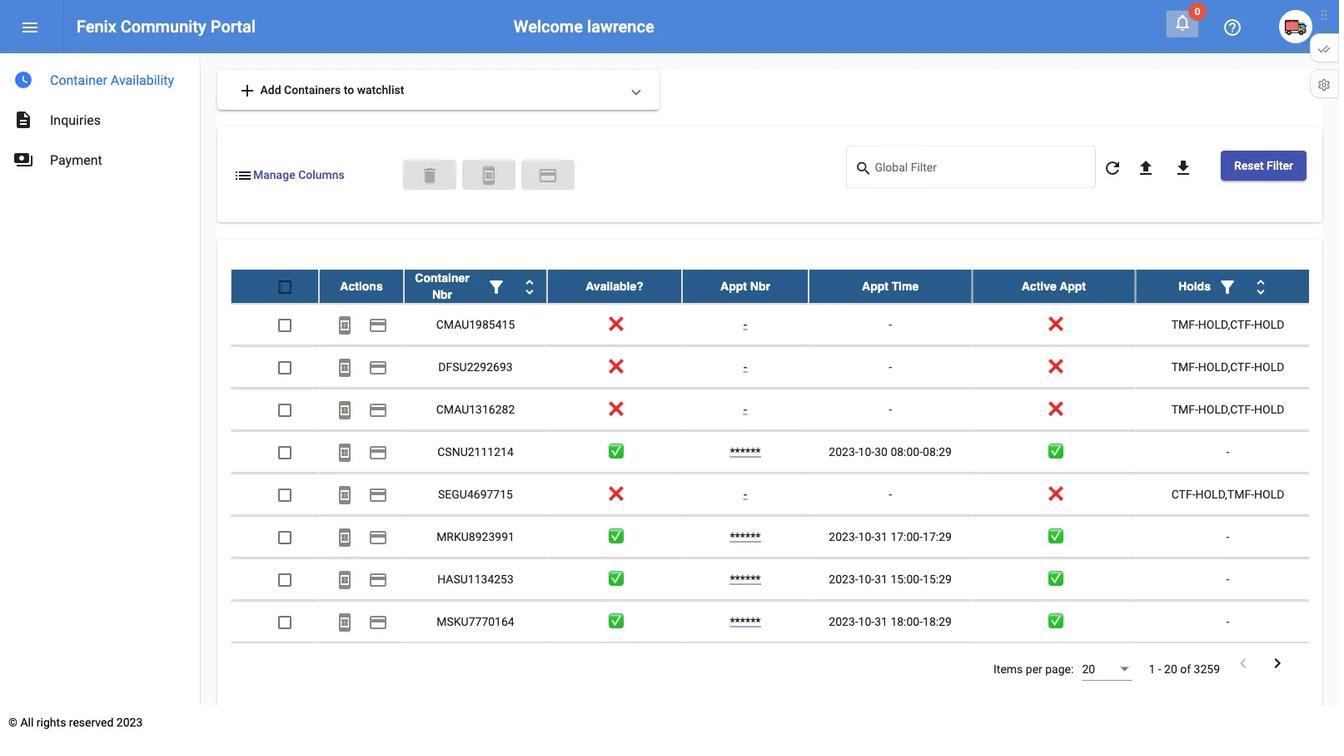 Task type: vqa. For each thing, say whether or not it's contained in the screenshot.
rightmost Container
yes



Task type: describe. For each thing, give the bounding box(es) containing it.
book_online for msku7770164
[[335, 613, 355, 633]]

08:00-
[[891, 445, 923, 459]]

columns
[[298, 168, 345, 182]]

no color image for filter_alt popup button corresponding to container nbr
[[486, 277, 506, 297]]

no color image for cmau1316282 payment button
[[368, 400, 388, 420]]

active appt column header
[[972, 270, 1136, 303]]

ctf-hold,tmf-hold
[[1172, 487, 1285, 501]]

appt time column header
[[809, 270, 972, 303]]

- link for segu4697715
[[744, 487, 747, 501]]

8 cell from the left
[[1136, 644, 1321, 685]]

items per page:
[[994, 663, 1074, 676]]

tmf-hold,ctf-hold for cmau1985415
[[1172, 317, 1285, 331]]

tmf-hold,ctf-hold for cmau1316282
[[1172, 402, 1285, 416]]

08:29
[[923, 445, 952, 459]]

****** link for 2023-10-31 18:00-18:29
[[730, 615, 761, 629]]

****** for 2023-10-30 08:00-08:29
[[730, 445, 761, 459]]

payment for dfsu2292693
[[368, 358, 388, 378]]

appt for appt nbr
[[721, 280, 747, 293]]

no color image for payment button related to cmau1985415
[[368, 315, 388, 335]]

2023-10-30 08:00-08:29
[[829, 445, 952, 459]]

no color image for filter_alt popup button associated with holds
[[1218, 277, 1238, 297]]

payment for mrku8923991
[[368, 528, 388, 548]]

3259
[[1194, 663, 1220, 676]]

© all rights reserved 2023
[[8, 716, 143, 730]]

appt nbr
[[721, 280, 770, 293]]

book_online button for msku7770164
[[328, 605, 361, 639]]

payment button for segu4697715
[[361, 478, 395, 511]]

****** for 2023-10-31 15:00-15:29
[[730, 572, 761, 586]]

book_online for csnu2111214
[[335, 443, 355, 463]]

©
[[8, 716, 17, 730]]

15:00-
[[891, 572, 923, 586]]

navigation containing watch_later
[[0, 53, 200, 180]]

2023- for 2023-10-31 18:00-18:29
[[829, 615, 858, 629]]

1
[[1149, 663, 1156, 676]]

payment for hasu1134253
[[368, 570, 388, 590]]

csnu2111214
[[437, 445, 514, 459]]

7 row from the top
[[231, 516, 1321, 559]]

navigate_next
[[1268, 653, 1288, 673]]

nbr for appt nbr
[[750, 280, 770, 293]]

payment for msku7770164
[[368, 613, 388, 633]]

1 20 from the left
[[1082, 663, 1095, 676]]

2 cell from the left
[[319, 644, 404, 685]]

hold for segu4697715
[[1254, 487, 1285, 501]]

5 row from the top
[[231, 431, 1321, 474]]

inquiries
[[50, 112, 101, 128]]

time
[[892, 280, 919, 293]]

****** link for 2023-10-31 17:00-17:29
[[730, 530, 761, 544]]

no color image for payment button associated with dfsu2292693
[[368, 358, 388, 378]]

8 row from the top
[[231, 559, 1321, 601]]

unfold_more for container nbr
[[520, 277, 540, 297]]

of
[[1180, 663, 1191, 676]]

navigate_before
[[1234, 653, 1254, 673]]

book_online for cmau1316282
[[335, 400, 355, 420]]

filter_alt inside popup button
[[486, 277, 506, 297]]

available?
[[586, 280, 644, 293]]

row containing filter_alt
[[231, 270, 1321, 304]]

18:29
[[923, 615, 952, 629]]

payment for cmau1316282
[[368, 400, 388, 420]]

payment button for dfsu2292693
[[361, 350, 395, 384]]

reset filter
[[1234, 159, 1294, 172]]

no color image for book_online button associated with segu4697715
[[335, 485, 355, 505]]

2023-10-31 18:00-18:29
[[829, 615, 952, 629]]

****** for 2023-10-31 18:00-18:29
[[730, 615, 761, 629]]

navigate_next button
[[1263, 653, 1293, 677]]

no color image inside the "help_outline" popup button
[[1223, 17, 1243, 37]]

tmf- for cmau1985415
[[1172, 317, 1198, 331]]

add
[[260, 83, 281, 97]]

refresh button
[[1096, 151, 1129, 184]]

holds filter_alt
[[1179, 277, 1238, 297]]

****** link for 2023-10-30 08:00-08:29
[[730, 445, 761, 459]]

actions column header
[[319, 270, 404, 303]]

help_outline button
[[1216, 10, 1249, 43]]

hold,ctf- for cmau1985415
[[1198, 317, 1254, 331]]

hold,ctf- for dfsu2292693
[[1198, 360, 1254, 374]]

2023
[[116, 716, 143, 730]]

hold for dfsu2292693
[[1254, 360, 1285, 374]]

payment for cmau1985415
[[368, 315, 388, 335]]

container for nbr
[[415, 271, 470, 285]]

container availability
[[50, 72, 174, 88]]

to
[[344, 83, 354, 97]]

delete button
[[403, 160, 456, 190]]

tmf- for dfsu2292693
[[1172, 360, 1198, 374]]

items
[[994, 663, 1023, 676]]

notifications_none button
[[1166, 10, 1199, 38]]

add add containers to watchlist
[[237, 81, 404, 101]]

active appt
[[1022, 280, 1086, 293]]

6 cell from the left
[[809, 644, 972, 685]]

add
[[237, 81, 257, 101]]

refresh
[[1103, 158, 1123, 178]]

welcome
[[514, 17, 583, 36]]

4 row from the top
[[231, 389, 1321, 431]]

2023-10-31 15:00-15:29
[[829, 572, 952, 586]]

actions
[[340, 280, 383, 293]]

holds
[[1179, 280, 1211, 293]]

welcome lawrence
[[514, 17, 654, 36]]

unfold_more button for holds
[[1244, 270, 1278, 303]]

filter_alt button for container nbr
[[480, 270, 513, 303]]

10- for 18:00-
[[858, 615, 875, 629]]

all
[[20, 716, 34, 730]]

no color image for menu button
[[20, 17, 40, 37]]

ctf-
[[1172, 487, 1196, 501]]

page:
[[1046, 663, 1074, 676]]

2023- for 2023-10-30 08:00-08:29
[[829, 445, 858, 459]]

no color image for navigate_next button on the right bottom of page
[[1268, 653, 1288, 673]]

15:29
[[923, 572, 952, 586]]

delete
[[420, 165, 440, 185]]

payment
[[50, 152, 102, 168]]

menu
[[20, 17, 40, 37]]

file_upload button
[[1129, 151, 1163, 184]]

3 row from the top
[[231, 346, 1321, 389]]

no color image for refresh button
[[1103, 158, 1123, 178]]

7 cell from the left
[[972, 644, 1136, 685]]

2023-10-31 17:00-17:29
[[829, 530, 952, 544]]

10- for 15:00-
[[858, 572, 875, 586]]

no color image containing search
[[855, 159, 875, 179]]

no color image containing list
[[233, 165, 253, 185]]

3 appt from the left
[[1060, 280, 1086, 293]]

no color image containing add
[[237, 81, 257, 101]]

watch_later
[[13, 70, 33, 90]]

****** link for 2023-10-31 15:00-15:29
[[730, 572, 761, 586]]

hold for cmau1985415
[[1254, 317, 1285, 331]]

no color image for payment button related to hasu1134253
[[368, 570, 388, 590]]

2023- for 2023-10-31 15:00-15:29
[[829, 572, 858, 586]]

no color image containing payments
[[13, 150, 33, 170]]

no color image for book_online button corresponding to mrku8923991
[[335, 528, 355, 548]]

- link for cmau1985415
[[744, 317, 747, 331]]

book_online for hasu1134253
[[335, 570, 355, 590]]



Task type: locate. For each thing, give the bounding box(es) containing it.
10- for 08:00-
[[858, 445, 875, 459]]

2023-
[[829, 445, 858, 459], [829, 530, 858, 544], [829, 572, 858, 586], [829, 615, 858, 629]]

nbr inside container nbr
[[432, 288, 452, 301]]

containers
[[284, 83, 341, 97]]

tmf-
[[1172, 317, 1198, 331], [1172, 360, 1198, 374], [1172, 402, 1198, 416]]

book_online
[[479, 165, 499, 185], [335, 315, 355, 335], [335, 358, 355, 378], [335, 400, 355, 420], [335, 443, 355, 463], [335, 485, 355, 505], [335, 528, 355, 548], [335, 570, 355, 590], [335, 613, 355, 633]]

1 31 from the top
[[875, 530, 888, 544]]

2 filter_alt from the left
[[1218, 277, 1238, 297]]

unfold_more button right holds filter_alt at the top right of the page
[[1244, 270, 1278, 303]]

10- for 17:00-
[[858, 530, 875, 544]]

5 cell from the left
[[682, 644, 809, 685]]

no color image containing menu
[[20, 17, 40, 37]]

1 hold,ctf- from the top
[[1198, 317, 1254, 331]]

active
[[1022, 280, 1057, 293]]

no color image for "navigate_before" button on the right bottom of the page
[[1234, 653, 1254, 673]]

31 left 17:00-
[[875, 530, 888, 544]]

10 row from the top
[[231, 644, 1321, 686]]

30
[[875, 445, 888, 459]]

book_online button for cmau1985415
[[328, 308, 361, 341]]

10- left 08:00-
[[858, 445, 875, 459]]

1 column header from the left
[[404, 270, 547, 303]]

0 horizontal spatial filter_alt button
[[480, 270, 513, 303]]

1 vertical spatial container
[[415, 271, 470, 285]]

2 31 from the top
[[875, 572, 888, 586]]

unfold_more button for container nbr
[[513, 270, 546, 303]]

no color image inside menu button
[[20, 17, 40, 37]]

rights
[[37, 716, 66, 730]]

payment
[[538, 165, 558, 185], [368, 315, 388, 335], [368, 358, 388, 378], [368, 400, 388, 420], [368, 443, 388, 463], [368, 485, 388, 505], [368, 528, 388, 548], [368, 570, 388, 590], [368, 613, 388, 633]]

1 unfold_more button from the left
[[513, 270, 546, 303]]

1 hold from the top
[[1254, 317, 1285, 331]]

0 horizontal spatial 20
[[1082, 663, 1095, 676]]

filter_alt
[[486, 277, 506, 297], [1218, 277, 1238, 297]]

payments
[[13, 150, 33, 170]]

no color image containing navigate_next
[[1268, 653, 1288, 673]]

row
[[231, 270, 1321, 304], [231, 304, 1321, 346], [231, 346, 1321, 389], [231, 389, 1321, 431], [231, 431, 1321, 474], [231, 474, 1321, 516], [231, 516, 1321, 559], [231, 559, 1321, 601], [231, 601, 1321, 644], [231, 644, 1321, 686]]

2 vertical spatial tmf-
[[1172, 402, 1198, 416]]

book_online button
[[462, 160, 516, 190], [328, 308, 361, 341], [328, 350, 361, 384], [328, 393, 361, 426], [328, 435, 361, 469], [328, 478, 361, 511], [328, 520, 361, 554], [328, 563, 361, 596], [328, 605, 361, 639]]

tmf-hold,ctf-hold for dfsu2292693
[[1172, 360, 1285, 374]]

2023- left 15:00-
[[829, 572, 858, 586]]

31
[[875, 530, 888, 544], [875, 572, 888, 586], [875, 615, 888, 629]]

filter_alt up cmau1985415
[[486, 277, 506, 297]]

2 tmf-hold,ctf-hold from the top
[[1172, 360, 1285, 374]]

18:00-
[[891, 615, 923, 629]]

1 tmf-hold,ctf-hold from the top
[[1172, 317, 1285, 331]]

1 unfold_more from the left
[[520, 277, 540, 297]]

fenix community portal
[[77, 17, 256, 36]]

payment button for cmau1316282
[[361, 393, 395, 426]]

lawrence
[[587, 17, 654, 36]]

1 row from the top
[[231, 270, 1321, 304]]

book_online button for hasu1134253
[[328, 563, 361, 596]]

- link
[[744, 317, 747, 331], [744, 360, 747, 374], [744, 402, 747, 416], [744, 487, 747, 501]]

31 left 18:00-
[[875, 615, 888, 629]]

✅
[[609, 445, 621, 459], [1048, 445, 1060, 459], [609, 530, 621, 544], [1048, 530, 1060, 544], [609, 572, 621, 586], [1048, 572, 1060, 586], [609, 615, 621, 629], [1048, 615, 1060, 629]]

0 horizontal spatial unfold_more
[[520, 277, 540, 297]]

3 hold,ctf- from the top
[[1198, 402, 1254, 416]]

no color image inside file_upload button
[[1136, 158, 1156, 178]]

unfold_more for holds
[[1251, 277, 1271, 297]]

1 vertical spatial 31
[[875, 572, 888, 586]]

container up inquiries
[[50, 72, 107, 88]]

fenix
[[77, 17, 116, 36]]

3 31 from the top
[[875, 615, 888, 629]]

3 cell from the left
[[404, 644, 547, 685]]

hold,ctf-
[[1198, 317, 1254, 331], [1198, 360, 1254, 374], [1198, 402, 1254, 416]]

31 left 15:00-
[[875, 572, 888, 586]]

book_online button for csnu2111214
[[328, 435, 361, 469]]

payment for csnu2111214
[[368, 443, 388, 463]]

2023- left 17:00-
[[829, 530, 858, 544]]

4 cell from the left
[[547, 644, 682, 685]]

1 tmf- from the top
[[1172, 317, 1198, 331]]

no color image inside refresh button
[[1103, 158, 1123, 178]]

0 horizontal spatial unfold_more button
[[513, 270, 546, 303]]

list
[[233, 165, 253, 185]]

0 vertical spatial tmf-
[[1172, 317, 1198, 331]]

no color image containing description
[[13, 110, 33, 130]]

2 filter_alt button from the left
[[1211, 270, 1244, 303]]

4 - link from the top
[[744, 487, 747, 501]]

0 vertical spatial tmf-hold,ctf-hold
[[1172, 317, 1285, 331]]

cell
[[231, 644, 319, 685], [319, 644, 404, 685], [404, 644, 547, 685], [547, 644, 682, 685], [682, 644, 809, 685], [809, 644, 972, 685], [972, 644, 1136, 685], [1136, 644, 1321, 685]]

hold for cmau1316282
[[1254, 402, 1285, 416]]

4 2023- from the top
[[829, 615, 858, 629]]

container for availability
[[50, 72, 107, 88]]

1 10- from the top
[[858, 445, 875, 459]]

2 2023- from the top
[[829, 530, 858, 544]]

no color image
[[1223, 17, 1243, 37], [13, 70, 33, 90], [237, 81, 257, 101], [13, 110, 33, 130], [13, 150, 33, 170], [1174, 158, 1194, 178], [233, 165, 253, 185], [479, 165, 499, 185], [520, 277, 540, 297], [1251, 277, 1271, 297], [335, 315, 355, 335], [335, 358, 355, 378], [335, 400, 355, 420], [368, 485, 388, 505], [368, 528, 388, 548], [335, 570, 355, 590], [335, 613, 355, 633], [368, 613, 388, 633]]

1 horizontal spatial unfold_more button
[[1244, 270, 1278, 303]]

0 vertical spatial hold,ctf-
[[1198, 317, 1254, 331]]

1 horizontal spatial nbr
[[750, 280, 770, 293]]

no color image for notifications_none popup button
[[1173, 12, 1193, 32]]

book_online button for mrku8923991
[[328, 520, 361, 554]]

3 hold from the top
[[1254, 402, 1285, 416]]

no color image containing notifications_none
[[1173, 12, 1193, 32]]

filter_alt button
[[480, 270, 513, 303], [1211, 270, 1244, 303]]

no color image inside "navigate_before" button
[[1234, 653, 1254, 673]]

available? column header
[[547, 270, 682, 303]]

4 hold from the top
[[1254, 487, 1285, 501]]

hold,tmf-
[[1196, 487, 1254, 501]]

nbr inside appt nbr column header
[[750, 280, 770, 293]]

no color image
[[1173, 12, 1193, 32], [20, 17, 40, 37], [1103, 158, 1123, 178], [1136, 158, 1156, 178], [855, 159, 875, 179], [538, 165, 558, 185], [486, 277, 506, 297], [1218, 277, 1238, 297], [368, 315, 388, 335], [368, 358, 388, 378], [368, 400, 388, 420], [335, 443, 355, 463], [368, 443, 388, 463], [335, 485, 355, 505], [335, 528, 355, 548], [368, 570, 388, 590], [1234, 653, 1254, 673], [1268, 653, 1288, 673]]

****** link
[[730, 445, 761, 459], [730, 530, 761, 544], [730, 572, 761, 586], [730, 615, 761, 629]]

2 10- from the top
[[858, 530, 875, 544]]

no color image containing watch_later
[[13, 70, 33, 90]]

****** for 2023-10-31 17:00-17:29
[[730, 530, 761, 544]]

no color image for payment button for csnu2111214
[[368, 443, 388, 463]]

0 horizontal spatial filter_alt
[[486, 277, 506, 297]]

no color image containing refresh
[[1103, 158, 1123, 178]]

no color image for file_upload button
[[1136, 158, 1156, 178]]

2 - link from the top
[[744, 360, 747, 374]]

help_outline
[[1223, 17, 1243, 37]]

appt for appt time
[[862, 280, 889, 293]]

tmf-hold,ctf-hold
[[1172, 317, 1285, 331], [1172, 360, 1285, 374], [1172, 402, 1285, 416]]

4 ****** link from the top
[[730, 615, 761, 629]]

container inside column header
[[415, 271, 470, 285]]

hold,ctf- for cmau1316282
[[1198, 402, 1254, 416]]

navigation
[[0, 53, 200, 180]]

file_download
[[1174, 158, 1194, 178]]

1 cell from the left
[[231, 644, 319, 685]]

20 right page:
[[1082, 663, 1095, 676]]

no color image containing navigate_before
[[1234, 653, 1254, 673]]

payment button for hasu1134253
[[361, 563, 395, 596]]

manage
[[253, 168, 295, 182]]

0 vertical spatial container
[[50, 72, 107, 88]]

container
[[50, 72, 107, 88], [415, 271, 470, 285]]

- link for cmau1316282
[[744, 402, 747, 416]]

1 horizontal spatial appt
[[862, 280, 889, 293]]

no color image containing help_outline
[[1223, 17, 1243, 37]]

17:29
[[923, 530, 952, 544]]

cmau1985415
[[436, 317, 515, 331]]

column header
[[404, 270, 547, 303], [1136, 270, 1321, 303]]

book_online button for segu4697715
[[328, 478, 361, 511]]

no color image containing file_upload
[[1136, 158, 1156, 178]]

segu4697715
[[438, 487, 513, 501]]

cmau1316282
[[436, 402, 515, 416]]

1 horizontal spatial container
[[415, 271, 470, 285]]

1 horizontal spatial unfold_more
[[1251, 277, 1271, 297]]

appt nbr column header
[[682, 270, 809, 303]]

2023- left 18:00-
[[829, 615, 858, 629]]

2023- for 2023-10-31 17:00-17:29
[[829, 530, 858, 544]]

nbr
[[750, 280, 770, 293], [432, 288, 452, 301]]

2 row from the top
[[231, 304, 1321, 346]]

navigate_before button
[[1229, 653, 1259, 677]]

menu button
[[13, 10, 47, 43]]

2 20 from the left
[[1164, 663, 1178, 676]]

2 vertical spatial hold,ctf-
[[1198, 402, 1254, 416]]

1 vertical spatial hold,ctf-
[[1198, 360, 1254, 374]]

1 vertical spatial tmf-hold,ctf-hold
[[1172, 360, 1285, 374]]

unfold_more button
[[513, 270, 546, 303], [1244, 270, 1278, 303]]

watchlist
[[357, 83, 404, 97]]

msku7770164
[[437, 615, 515, 629]]

2 column header from the left
[[1136, 270, 1321, 303]]

1 - link from the top
[[744, 317, 747, 331]]

9 row from the top
[[231, 601, 1321, 644]]

book_online button for cmau1316282
[[328, 393, 361, 426]]

0 horizontal spatial appt
[[721, 280, 747, 293]]

31 for 18:00-
[[875, 615, 888, 629]]

mrku8923991
[[437, 530, 515, 544]]

grid
[[231, 270, 1321, 686]]

list manage columns
[[233, 165, 345, 185]]

2 vertical spatial tmf-hold,ctf-hold
[[1172, 402, 1285, 416]]

2 appt from the left
[[862, 280, 889, 293]]

portal
[[211, 17, 256, 36]]

notifications_none
[[1173, 12, 1193, 32]]

book_online for dfsu2292693
[[335, 358, 355, 378]]

10- left 17:00-
[[858, 530, 875, 544]]

3 tmf-hold,ctf-hold from the top
[[1172, 402, 1285, 416]]

no color image inside file_download button
[[1174, 158, 1194, 178]]

3 tmf- from the top
[[1172, 402, 1198, 416]]

book_online for cmau1985415
[[335, 315, 355, 335]]

1 horizontal spatial filter_alt
[[1218, 277, 1238, 297]]

delete image
[[420, 165, 440, 185]]

container up cmau1985415
[[415, 271, 470, 285]]

0 horizontal spatial container
[[50, 72, 107, 88]]

2 hold from the top
[[1254, 360, 1285, 374]]

unfold_more
[[520, 277, 540, 297], [1251, 277, 1271, 297]]

1 ****** from the top
[[730, 445, 761, 459]]

31 for 15:00-
[[875, 572, 888, 586]]

description
[[13, 110, 33, 130]]

payment button for msku7770164
[[361, 605, 395, 639]]

1 filter_alt from the left
[[486, 277, 506, 297]]

3 ****** link from the top
[[730, 572, 761, 586]]

2023- left 30
[[829, 445, 858, 459]]

2 vertical spatial 31
[[875, 615, 888, 629]]

6 row from the top
[[231, 474, 1321, 516]]

payment button for cmau1985415
[[361, 308, 395, 341]]

availability
[[111, 72, 174, 88]]

reserved
[[69, 716, 114, 730]]

0 horizontal spatial nbr
[[432, 288, 452, 301]]

20
[[1082, 663, 1095, 676], [1164, 663, 1178, 676]]

20 left of
[[1164, 663, 1178, 676]]

4 10- from the top
[[858, 615, 875, 629]]

2 horizontal spatial appt
[[1060, 280, 1086, 293]]

filter_alt right holds
[[1218, 277, 1238, 297]]

3 2023- from the top
[[829, 572, 858, 586]]

no color image inside notifications_none popup button
[[1173, 12, 1193, 32]]

nbr for container nbr
[[432, 288, 452, 301]]

per
[[1026, 663, 1043, 676]]

2 unfold_more from the left
[[1251, 277, 1271, 297]]

payment button for mrku8923991
[[361, 520, 395, 554]]

2 ****** link from the top
[[730, 530, 761, 544]]

10- left 18:00-
[[858, 615, 875, 629]]

reset
[[1234, 159, 1264, 172]]

4 ****** from the top
[[730, 615, 761, 629]]

10- left 15:00-
[[858, 572, 875, 586]]

2 tmf- from the top
[[1172, 360, 1198, 374]]

1 appt from the left
[[721, 280, 747, 293]]

hasu1134253
[[437, 572, 514, 586]]

no color image inside navigate_next button
[[1268, 653, 1288, 673]]

book_online for mrku8923991
[[335, 528, 355, 548]]

-
[[744, 317, 747, 331], [889, 317, 892, 331], [744, 360, 747, 374], [889, 360, 892, 374], [744, 402, 747, 416], [889, 402, 892, 416], [1227, 445, 1230, 459], [744, 487, 747, 501], [889, 487, 892, 501], [1227, 530, 1230, 544], [1227, 572, 1230, 586], [1227, 615, 1230, 629], [1158, 663, 1162, 676]]

3 ****** from the top
[[730, 572, 761, 586]]

no color image containing file_download
[[1174, 158, 1194, 178]]

1 ****** link from the top
[[730, 445, 761, 459]]

file_upload
[[1136, 158, 1156, 178]]

3 - link from the top
[[744, 402, 747, 416]]

2 ****** from the top
[[730, 530, 761, 544]]

2 hold,ctf- from the top
[[1198, 360, 1254, 374]]

book_online for segu4697715
[[335, 485, 355, 505]]

0 vertical spatial 31
[[875, 530, 888, 544]]

******
[[730, 445, 761, 459], [730, 530, 761, 544], [730, 572, 761, 586], [730, 615, 761, 629]]

no color image for csnu2111214 book_online button
[[335, 443, 355, 463]]

2 unfold_more button from the left
[[1244, 270, 1278, 303]]

appt time
[[862, 280, 919, 293]]

1 - 20 of 3259
[[1149, 663, 1220, 676]]

payment for segu4697715
[[368, 485, 388, 505]]

1 horizontal spatial 20
[[1164, 663, 1178, 676]]

3 10- from the top
[[858, 572, 875, 586]]

book_online button for dfsu2292693
[[328, 350, 361, 384]]

1 horizontal spatial column header
[[1136, 270, 1321, 303]]

grid containing filter_alt
[[231, 270, 1321, 686]]

payment button for csnu2111214
[[361, 435, 395, 469]]

search
[[855, 160, 872, 177]]

1 vertical spatial tmf-
[[1172, 360, 1198, 374]]

reset filter button
[[1221, 151, 1307, 181]]

17:00-
[[891, 530, 923, 544]]

0 horizontal spatial column header
[[404, 270, 547, 303]]

31 for 17:00-
[[875, 530, 888, 544]]

file_download button
[[1167, 151, 1200, 184]]

container nbr
[[415, 271, 470, 301]]

❌
[[609, 317, 621, 331], [1048, 317, 1060, 331], [609, 360, 621, 374], [1048, 360, 1060, 374], [609, 402, 621, 416], [1048, 402, 1060, 416], [609, 487, 621, 501], [1048, 487, 1060, 501]]

- link for dfsu2292693
[[744, 360, 747, 374]]

Global Watchlist Filter field
[[875, 164, 1087, 177]]

community
[[121, 17, 206, 36]]

filter
[[1267, 159, 1294, 172]]

tmf- for cmau1316282
[[1172, 402, 1198, 416]]

unfold_more button up cmau1985415
[[513, 270, 546, 303]]

10-
[[858, 445, 875, 459], [858, 530, 875, 544], [858, 572, 875, 586], [858, 615, 875, 629]]

1 horizontal spatial filter_alt button
[[1211, 270, 1244, 303]]

1 filter_alt button from the left
[[480, 270, 513, 303]]

filter_alt button for holds
[[1211, 270, 1244, 303]]

1 2023- from the top
[[829, 445, 858, 459]]

dfsu2292693
[[438, 360, 513, 374]]



